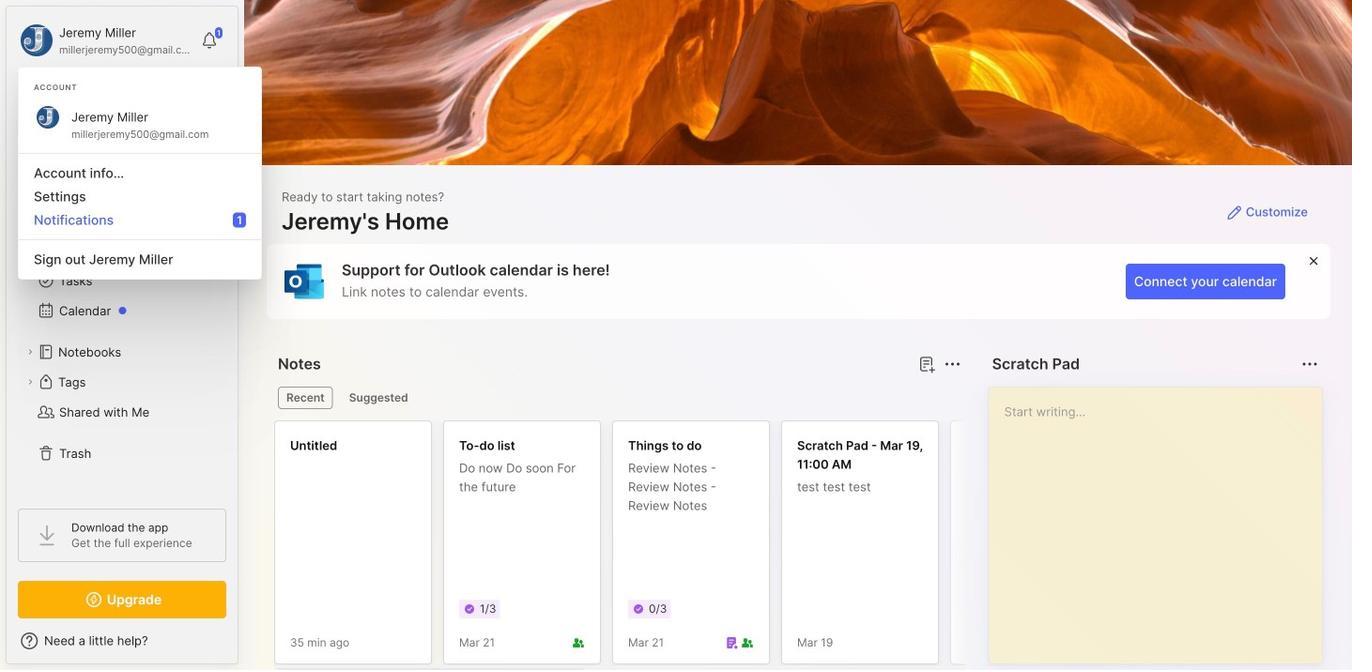 Task type: vqa. For each thing, say whether or not it's contained in the screenshot.
row group
yes



Task type: describe. For each thing, give the bounding box(es) containing it.
click to collapse image
[[237, 636, 251, 659]]

tree inside the main element
[[7, 183, 238, 492]]

dropdown list menu
[[19, 146, 261, 272]]

Start writing… text field
[[1005, 388, 1322, 649]]

1 tab from the left
[[278, 387, 333, 410]]

expand notebooks image
[[24, 347, 36, 358]]

none search field inside the main element
[[52, 93, 202, 116]]



Task type: locate. For each thing, give the bounding box(es) containing it.
None search field
[[52, 93, 202, 116]]

More actions field
[[1297, 351, 1324, 378]]

2 tab from the left
[[341, 387, 417, 410]]

Search text field
[[52, 96, 202, 114]]

Account field
[[18, 22, 192, 59]]

more actions image
[[1299, 353, 1322, 376]]

row group
[[274, 421, 1353, 671]]

main element
[[0, 0, 244, 671]]

expand tags image
[[24, 377, 36, 388]]

WHAT'S NEW field
[[7, 627, 238, 657]]

tree
[[7, 183, 238, 492]]

0 horizontal spatial tab
[[278, 387, 333, 410]]

tab list
[[278, 387, 959, 410]]

tab
[[278, 387, 333, 410], [341, 387, 417, 410]]

1 horizontal spatial tab
[[341, 387, 417, 410]]



